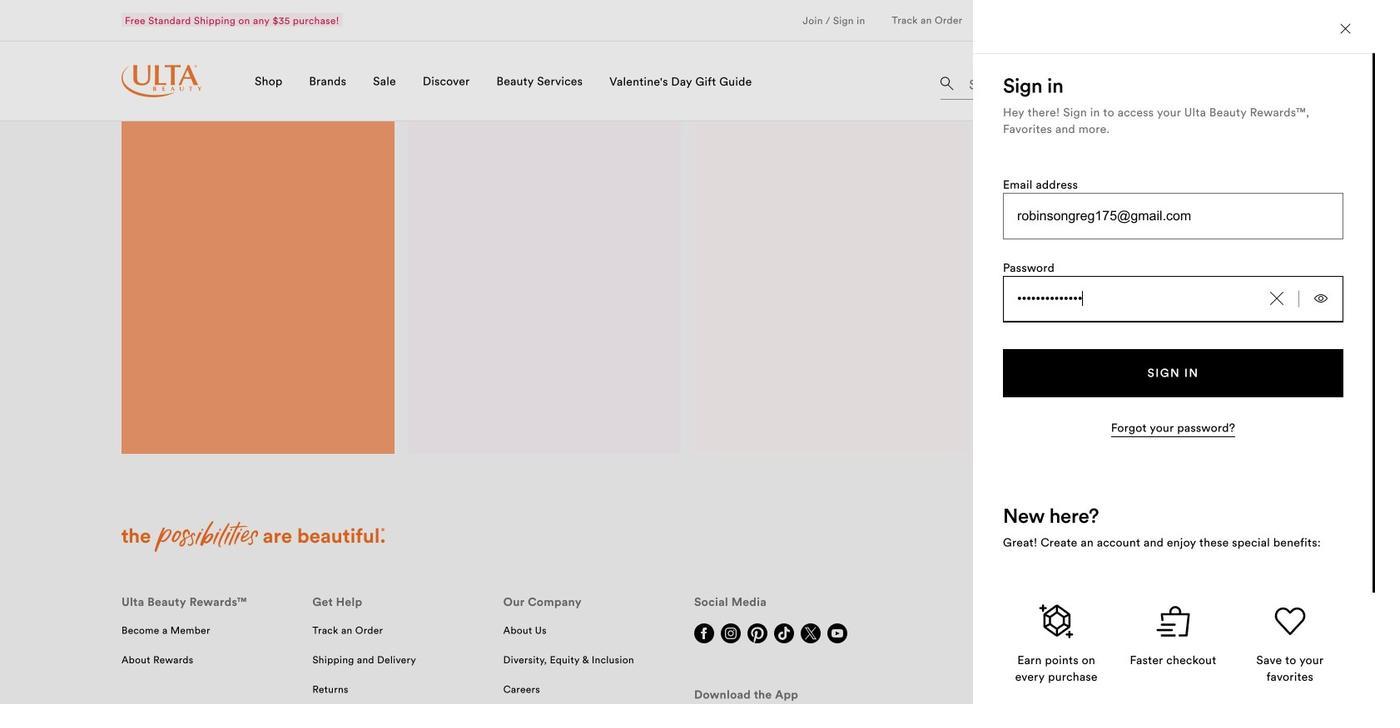 Task type: describe. For each thing, give the bounding box(es) containing it.
close image
[[1340, 24, 1350, 34]]

clear image
[[1270, 292, 1283, 305]]

the possibilities are beautiful image
[[122, 521, 385, 554]]

show image
[[1314, 292, 1328, 305]]



Task type: vqa. For each thing, say whether or not it's contained in the screenshot.
the My Beauty Profile "image"
no



Task type: locate. For each thing, give the bounding box(es) containing it.
None text field
[[1004, 194, 1343, 238]]

Search products and more search field
[[967, 67, 1169, 96]]

None password field
[[1004, 277, 1268, 321]]

None search field
[[941, 63, 1174, 103]]



